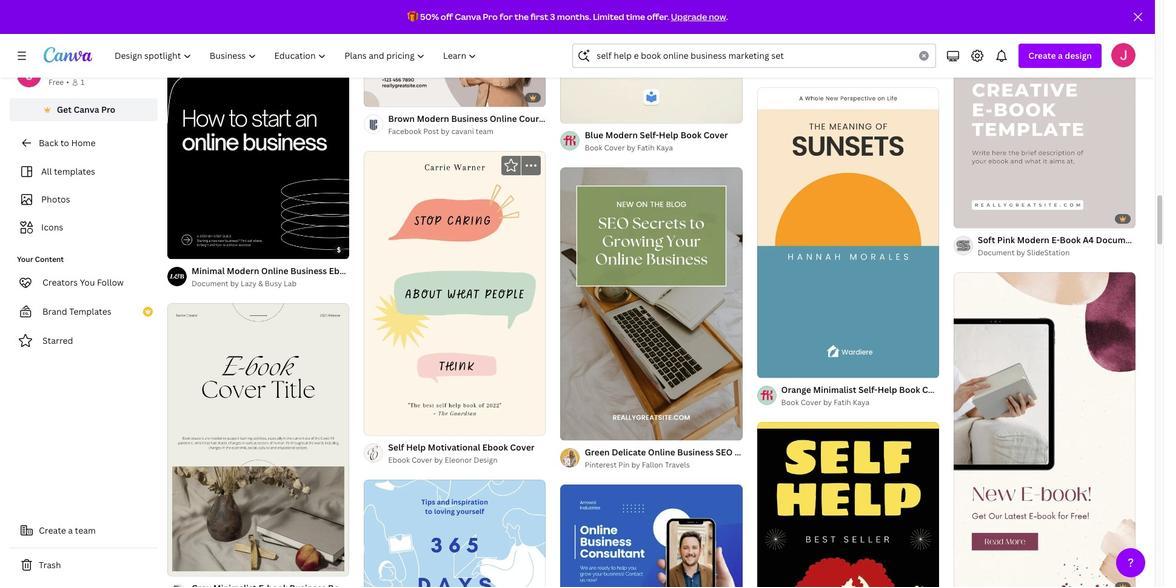 Task type: locate. For each thing, give the bounding box(es) containing it.
0 horizontal spatial online
[[261, 265, 289, 277]]

1 left 11
[[963, 214, 966, 223]]

0 horizontal spatial post
[[424, 126, 439, 137]]

team down brown modern business online course facebook post link
[[476, 126, 494, 137]]

1 vertical spatial banner
[[806, 62, 832, 73]]

fatih inside orange minimalist self-help book cover book cover by fatih kaya
[[834, 397, 852, 407]]

a up trash link
[[68, 525, 73, 536]]

create for create a design
[[1029, 50, 1057, 61]]

book
[[681, 129, 702, 141], [585, 142, 603, 153], [1060, 234, 1081, 246], [900, 384, 921, 395], [782, 397, 799, 407]]

kaya for modern
[[657, 142, 673, 153]]

book for orange minimalist self-help book cover
[[900, 384, 921, 395]]

1 right •
[[81, 77, 84, 87]]

1 vertical spatial kaya
[[853, 397, 870, 407]]

self-
[[640, 129, 659, 141], [859, 384, 878, 395]]

upgrade now button
[[671, 11, 727, 22]]

0 horizontal spatial document
[[192, 278, 229, 289]]

by left the "slidestation"
[[1017, 248, 1026, 258]]

1 vertical spatial post
[[424, 126, 439, 137]]

orange minimalist self-help book cover book cover by fatih kaya
[[782, 384, 947, 407]]

blue inside the blue gradient business marketing agency twitter banner twitch banner by habilitats art
[[782, 49, 800, 61]]

Search search field
[[597, 44, 913, 67]]

pinterest down green
[[585, 460, 617, 470]]

0 vertical spatial banner
[[986, 49, 1016, 61]]

2 horizontal spatial help
[[878, 384, 898, 395]]

2 vertical spatial online
[[648, 447, 676, 458]]

travels
[[665, 460, 690, 470]]

back to home
[[39, 137, 96, 149]]

help inside orange minimalist self-help book cover book cover by fatih kaya
[[878, 384, 898, 395]]

james peterson image
[[1112, 43, 1136, 67]]

canva right the off
[[455, 11, 481, 22]]

brand
[[42, 306, 67, 317]]

online
[[490, 113, 517, 124], [261, 265, 289, 277], [648, 447, 676, 458]]

starred link
[[10, 329, 158, 353]]

home
[[71, 137, 96, 149]]

cover
[[704, 129, 728, 141], [605, 142, 625, 153], [923, 384, 947, 395], [801, 397, 822, 407], [510, 442, 535, 453], [412, 455, 433, 465]]

business up habilitats
[[841, 49, 877, 61]]

blue
[[782, 49, 800, 61], [585, 129, 604, 141]]

pro up 'back to home' link
[[101, 104, 115, 115]]

1 horizontal spatial a
[[1059, 50, 1063, 61]]

brown
[[388, 113, 415, 124]]

book inside "soft pink modern e-book a4 document document by slidestation"
[[1060, 234, 1081, 246]]

0 vertical spatial self-
[[640, 129, 659, 141]]

online inside the minimal modern online business ebook document by lazy & busy lab
[[261, 265, 289, 277]]

1 vertical spatial help
[[878, 384, 898, 395]]

by down minimalist
[[824, 397, 833, 407]]

1 vertical spatial marketing
[[794, 447, 836, 458]]

2 vertical spatial 1
[[176, 244, 179, 254]]

online for green delicate online business seo tips pinterest marketing
[[648, 447, 676, 458]]

0 vertical spatial create
[[1029, 50, 1057, 61]]

kaya inside orange minimalist self-help book cover book cover by fatih kaya
[[853, 397, 870, 407]]

1 horizontal spatial pinterest
[[754, 447, 792, 458]]

1 vertical spatial canva
[[74, 104, 99, 115]]

all templates
[[41, 166, 95, 177]]

banner right twitter
[[986, 49, 1016, 61]]

0 vertical spatial blue
[[782, 49, 800, 61]]

blue modern self-help book cover book cover by fatih kaya
[[585, 129, 728, 153]]

fatih down blue modern self-help book cover link
[[638, 142, 655, 153]]

1 horizontal spatial facebook
[[551, 113, 590, 124]]

create up trash
[[39, 525, 66, 536]]

modern inside the minimal modern online business ebook document by lazy & busy lab
[[227, 265, 259, 277]]

1 horizontal spatial kaya
[[853, 397, 870, 407]]

0 vertical spatial a
[[1059, 50, 1063, 61]]

self- for minimalist
[[859, 384, 878, 395]]

1 horizontal spatial online
[[490, 113, 517, 124]]

help inside blue modern self-help book cover book cover by fatih kaya
[[659, 129, 679, 141]]

1 horizontal spatial book cover by fatih kaya link
[[782, 397, 940, 409]]

self- inside orange minimalist self-help book cover book cover by fatih kaya
[[859, 384, 878, 395]]

fatih down minimalist
[[834, 397, 852, 407]]

fatih for modern
[[638, 142, 655, 153]]

self help motivational ebook cover image
[[364, 151, 546, 436]]

document down the minimal
[[192, 278, 229, 289]]

modern inside blue modern self-help book cover book cover by fatih kaya
[[606, 129, 638, 141]]

by inside self help motivational ebook cover ebook cover by eleonor design
[[434, 455, 443, 465]]

of left 11
[[968, 214, 975, 223]]

1 for 1 of 22
[[176, 244, 179, 254]]

business
[[841, 49, 877, 61], [451, 113, 488, 124], [291, 265, 327, 277], [678, 447, 714, 458]]

1 vertical spatial book cover by fatih kaya link
[[782, 397, 940, 409]]

None search field
[[573, 44, 937, 68]]

a inside dropdown button
[[1059, 50, 1063, 61]]

self- inside blue modern self-help book cover book cover by fatih kaya
[[640, 129, 659, 141]]

pinterest pin by fallon travels link
[[585, 459, 743, 471]]

0 vertical spatial 1
[[81, 77, 84, 87]]

1 horizontal spatial marketing
[[879, 49, 921, 61]]

1 horizontal spatial self-
[[859, 384, 878, 395]]

0 horizontal spatial a
[[68, 525, 73, 536]]

trash link
[[10, 553, 158, 578]]

1 vertical spatial 1
[[963, 214, 966, 223]]

by left eleonor
[[434, 455, 443, 465]]

0 horizontal spatial of
[[181, 244, 188, 254]]

0 horizontal spatial pinterest
[[585, 460, 617, 470]]

1 horizontal spatial of
[[968, 214, 975, 223]]

business inside the blue gradient business marketing agency twitter banner twitch banner by habilitats art
[[841, 49, 877, 61]]

book for blue modern self-help book cover
[[681, 129, 702, 141]]

fatih for minimalist
[[834, 397, 852, 407]]

1 vertical spatial pinterest
[[585, 460, 617, 470]]

0 horizontal spatial create
[[39, 525, 66, 536]]

canva right get at the left of page
[[74, 104, 99, 115]]

book cover by fatih kaya link
[[585, 142, 728, 154], [782, 397, 940, 409]]

beige purple watercolor new e-book instagram story image
[[954, 272, 1136, 587]]

facebook down "brown"
[[388, 126, 422, 137]]

0 vertical spatial kaya
[[657, 142, 673, 153]]

0 horizontal spatial help
[[406, 442, 426, 453]]

limited
[[593, 11, 625, 22]]

1 vertical spatial of
[[181, 244, 188, 254]]

document by slidestation link
[[978, 247, 1136, 259]]

0 horizontal spatial canva
[[74, 104, 99, 115]]

create left design
[[1029, 50, 1057, 61]]

0 horizontal spatial pro
[[101, 104, 115, 115]]

0 horizontal spatial facebook
[[388, 126, 422, 137]]

0 horizontal spatial blue
[[585, 129, 604, 141]]

0 vertical spatial pinterest
[[754, 447, 792, 458]]

self help motivational ebook cover link
[[388, 441, 535, 454]]

by down blue modern self-help book cover link
[[627, 142, 636, 153]]

modern inside brown modern business online course facebook post facebook post by cavani team
[[417, 113, 449, 124]]

2 vertical spatial ebook
[[388, 455, 410, 465]]

by left the "cavani"
[[441, 126, 450, 137]]

kaya for minimalist
[[853, 397, 870, 407]]

.
[[727, 11, 729, 22]]

1 horizontal spatial canva
[[455, 11, 481, 22]]

a for design
[[1059, 50, 1063, 61]]

2 vertical spatial help
[[406, 442, 426, 453]]

a
[[1059, 50, 1063, 61], [68, 525, 73, 536]]

1 vertical spatial ebook
[[483, 442, 508, 453]]

by inside the blue gradient business marketing agency twitter banner twitch banner by habilitats art
[[834, 62, 842, 73]]

create a team button
[[10, 519, 158, 543]]

1 left 22
[[176, 244, 179, 254]]

0 vertical spatial pro
[[483, 11, 498, 22]]

1 vertical spatial fatih
[[834, 397, 852, 407]]

personal
[[49, 64, 85, 75]]

business up lab
[[291, 265, 327, 277]]

0 horizontal spatial kaya
[[657, 142, 673, 153]]

banner down gradient
[[806, 62, 832, 73]]

0 horizontal spatial team
[[75, 525, 96, 536]]

pro left for
[[483, 11, 498, 22]]

1 of 11 link
[[954, 0, 1136, 228]]

online up busy
[[261, 265, 289, 277]]

e-
[[1052, 234, 1060, 246]]

create inside create a design dropdown button
[[1029, 50, 1057, 61]]

online inside green delicate online business seo tips pinterest marketing pinterest pin by fallon travels
[[648, 447, 676, 458]]

minimal modern online business ebook document by lazy & busy lab
[[192, 265, 355, 289]]

facebook post by cavani team link
[[388, 126, 546, 138]]

twitch banner by habilitats art link
[[782, 62, 940, 74]]

create inside create a team button
[[39, 525, 66, 536]]

1 horizontal spatial ebook
[[388, 455, 410, 465]]

0 horizontal spatial self-
[[640, 129, 659, 141]]

ebook down $
[[329, 265, 355, 277]]

green
[[585, 447, 610, 458]]

agency
[[923, 49, 953, 61]]

upgrade
[[671, 11, 708, 22]]

0 vertical spatial fatih
[[638, 142, 655, 153]]

pink
[[998, 234, 1016, 246]]

0 vertical spatial help
[[659, 129, 679, 141]]

kaya
[[657, 142, 673, 153], [853, 397, 870, 407]]

minimal modern online business ebook image
[[167, 1, 350, 259]]

canva inside button
[[74, 104, 99, 115]]

of for 11
[[968, 214, 975, 223]]

team up trash link
[[75, 525, 96, 536]]

create
[[1029, 50, 1057, 61], [39, 525, 66, 536]]

online left the course
[[490, 113, 517, 124]]

pro inside button
[[101, 104, 115, 115]]

post left the "cavani"
[[424, 126, 439, 137]]

pro
[[483, 11, 498, 22], [101, 104, 115, 115]]

off
[[441, 11, 453, 22]]

2 horizontal spatial online
[[648, 447, 676, 458]]

1 vertical spatial self-
[[859, 384, 878, 395]]

brown modern business online course facebook post image
[[364, 0, 546, 107]]

🎁 50% off canva pro for the first 3 months. limited time offer. upgrade now .
[[408, 11, 729, 22]]

tips
[[735, 447, 752, 458]]

0 vertical spatial online
[[490, 113, 517, 124]]

offer.
[[647, 11, 670, 22]]

by
[[834, 62, 842, 73], [441, 126, 450, 137], [627, 142, 636, 153], [1017, 248, 1026, 258], [230, 278, 239, 289], [824, 397, 833, 407], [434, 455, 443, 465], [632, 460, 641, 470]]

1 vertical spatial a
[[68, 525, 73, 536]]

kaya inside blue modern self-help book cover book cover by fatih kaya
[[657, 142, 673, 153]]

2 vertical spatial document
[[192, 278, 229, 289]]

ebook inside the minimal modern online business ebook document by lazy & busy lab
[[329, 265, 355, 277]]

1 vertical spatial blue
[[585, 129, 604, 141]]

0 horizontal spatial 1
[[81, 77, 84, 87]]

soft pink modern e-book a4 document link
[[978, 234, 1140, 247]]

0 vertical spatial ebook
[[329, 265, 355, 277]]

1 vertical spatial pro
[[101, 104, 115, 115]]

by down gradient
[[834, 62, 842, 73]]

minimal modern online business ebook link
[[192, 264, 355, 278]]

grey minimalist e-book business book cover image
[[167, 303, 350, 576]]

50%
[[420, 11, 439, 22]]

facebook right the course
[[551, 113, 590, 124]]

pin
[[619, 460, 630, 470]]

0 vertical spatial of
[[968, 214, 975, 223]]

fatih
[[638, 142, 655, 153], [834, 397, 852, 407]]

minimalist
[[814, 384, 857, 395]]

book cover by fatih kaya link for minimalist
[[782, 397, 940, 409]]

2 horizontal spatial ebook
[[483, 442, 508, 453]]

0 horizontal spatial marketing
[[794, 447, 836, 458]]

0 vertical spatial marketing
[[879, 49, 921, 61]]

1 vertical spatial facebook
[[388, 126, 422, 137]]

business up facebook post by cavani team link
[[451, 113, 488, 124]]

of
[[968, 214, 975, 223], [181, 244, 188, 254]]

0 vertical spatial book cover by fatih kaya link
[[585, 142, 728, 154]]

by right pin
[[632, 460, 641, 470]]

0 horizontal spatial ebook
[[329, 265, 355, 277]]

of left 22
[[181, 244, 188, 254]]

0 vertical spatial post
[[592, 113, 611, 124]]

2 horizontal spatial 1
[[963, 214, 966, 223]]

1 vertical spatial team
[[75, 525, 96, 536]]

2 horizontal spatial document
[[1097, 234, 1140, 246]]

document down 'soft'
[[978, 248, 1015, 258]]

0 vertical spatial facebook
[[551, 113, 590, 124]]

1 vertical spatial create
[[39, 525, 66, 536]]

by inside blue modern self-help book cover book cover by fatih kaya
[[627, 142, 636, 153]]

kaya down orange minimalist self-help book cover link
[[853, 397, 870, 407]]

kaya down blue modern self-help book cover link
[[657, 142, 673, 153]]

self
[[388, 442, 404, 453]]

blue for blue modern self-help book cover
[[585, 129, 604, 141]]

0 horizontal spatial fatih
[[638, 142, 655, 153]]

1 of 11
[[963, 214, 983, 223]]

fatih inside blue modern self-help book cover book cover by fatih kaya
[[638, 142, 655, 153]]

blue inside blue modern self-help book cover book cover by fatih kaya
[[585, 129, 604, 141]]

follow
[[97, 277, 124, 288]]

by left lazy at top
[[230, 278, 239, 289]]

ebook down self at bottom left
[[388, 455, 410, 465]]

1 horizontal spatial blue
[[782, 49, 800, 61]]

1 horizontal spatial 1
[[176, 244, 179, 254]]

by inside orange minimalist self-help book cover book cover by fatih kaya
[[824, 397, 833, 407]]

marketing inside the blue gradient business marketing agency twitter banner twitch banner by habilitats art
[[879, 49, 921, 61]]

0 horizontal spatial book cover by fatih kaya link
[[585, 142, 728, 154]]

3
[[550, 11, 556, 22]]

course
[[519, 113, 549, 124]]

&
[[258, 278, 263, 289]]

online up pinterest pin by fallon travels link
[[648, 447, 676, 458]]

pinterest right tips
[[754, 447, 792, 458]]

1 vertical spatial online
[[261, 265, 289, 277]]

1 vertical spatial document
[[978, 248, 1015, 258]]

post up blue modern self-help book cover link
[[592, 113, 611, 124]]

a inside button
[[68, 525, 73, 536]]

team
[[476, 126, 494, 137], [75, 525, 96, 536]]

business up travels
[[678, 447, 714, 458]]

1 horizontal spatial team
[[476, 126, 494, 137]]

1 horizontal spatial banner
[[986, 49, 1016, 61]]

🎁
[[408, 11, 419, 22]]

marketing
[[879, 49, 921, 61], [794, 447, 836, 458]]

minimal
[[192, 265, 225, 277]]

1 horizontal spatial create
[[1029, 50, 1057, 61]]

ebook up design
[[483, 442, 508, 453]]

1 horizontal spatial help
[[659, 129, 679, 141]]

modern for blue modern self-help book cover
[[606, 129, 638, 141]]

canva
[[455, 11, 481, 22], [74, 104, 99, 115]]

document right the a4
[[1097, 234, 1140, 246]]

free
[[49, 77, 64, 87]]

1 horizontal spatial fatih
[[834, 397, 852, 407]]

book for soft pink modern e-book a4 document
[[1060, 234, 1081, 246]]

post
[[592, 113, 611, 124], [424, 126, 439, 137]]

0 vertical spatial team
[[476, 126, 494, 137]]

a left design
[[1059, 50, 1063, 61]]

lab
[[284, 278, 297, 289]]

modern for brown modern business online course facebook post
[[417, 113, 449, 124]]



Task type: vqa. For each thing, say whether or not it's contained in the screenshot.


Task type: describe. For each thing, give the bounding box(es) containing it.
blue modern self-help book cover link
[[585, 129, 728, 142]]

•
[[66, 77, 69, 87]]

content
[[35, 254, 64, 265]]

twitter
[[955, 49, 984, 61]]

blue illustrative minimalist self-help book cover image
[[364, 480, 546, 587]]

eleonor
[[445, 455, 472, 465]]

templates
[[54, 166, 95, 177]]

1 of 22
[[176, 244, 197, 254]]

1 horizontal spatial post
[[592, 113, 611, 124]]

brown modern business online course facebook post link
[[388, 112, 611, 126]]

of for 22
[[181, 244, 188, 254]]

time
[[626, 11, 646, 22]]

months.
[[557, 11, 592, 22]]

by inside brown modern business online course facebook post facebook post by cavani team
[[441, 126, 450, 137]]

a4
[[1084, 234, 1095, 246]]

1 horizontal spatial document
[[978, 248, 1015, 258]]

blue gradient business marketing agency twitter banner image
[[757, 0, 940, 43]]

get
[[57, 104, 72, 115]]

22
[[189, 244, 197, 254]]

all
[[41, 166, 52, 177]]

photos
[[41, 194, 70, 205]]

0 horizontal spatial banner
[[806, 62, 832, 73]]

soft
[[978, 234, 996, 246]]

orange minimalist self-help book cover image
[[757, 87, 940, 378]]

blue gradient business marketing agency twitter banner link
[[782, 48, 1016, 62]]

marketing inside green delicate online business seo tips pinterest marketing pinterest pin by fallon travels
[[794, 447, 836, 458]]

your content
[[17, 254, 64, 265]]

soft pink modern e-book a4 document image
[[954, 0, 1136, 228]]

back
[[39, 137, 58, 149]]

get canva pro button
[[10, 98, 158, 121]]

team inside brown modern business online course facebook post facebook post by cavani team
[[476, 126, 494, 137]]

book cover by fatih kaya link for modern
[[585, 142, 728, 154]]

design
[[1065, 50, 1093, 61]]

slidestation
[[1028, 248, 1070, 258]]

back to home link
[[10, 131, 158, 155]]

1 horizontal spatial pro
[[483, 11, 498, 22]]

a for team
[[68, 525, 73, 536]]

you
[[80, 277, 95, 288]]

brand templates
[[42, 306, 111, 317]]

business inside green delicate online business seo tips pinterest marketing pinterest pin by fallon travels
[[678, 447, 714, 458]]

help inside self help motivational ebook cover ebook cover by eleonor design
[[406, 442, 426, 453]]

now
[[709, 11, 727, 22]]

green delicate online business seo tips pinterest marketing image
[[561, 167, 743, 441]]

delicate
[[612, 447, 646, 458]]

0 vertical spatial document
[[1097, 234, 1140, 246]]

twitch
[[782, 62, 805, 73]]

blue gradient business marketing agency twitter banner twitch banner by habilitats art
[[782, 49, 1016, 73]]

online inside brown modern business online course facebook post facebook post by cavani team
[[490, 113, 517, 124]]

1 for 1
[[81, 77, 84, 87]]

brand templates link
[[10, 300, 158, 324]]

gradient
[[802, 49, 839, 61]]

first
[[531, 11, 549, 22]]

blue minimalist online business consultant service facebook post image
[[561, 485, 743, 587]]

busy
[[265, 278, 282, 289]]

yellow red illustrated self help book cover image
[[757, 422, 940, 587]]

blue modern self-help book cover image
[[561, 0, 743, 123]]

by inside "soft pink modern e-book a4 document document by slidestation"
[[1017, 248, 1026, 258]]

self help motivational ebook cover ebook cover by eleonor design
[[388, 442, 535, 465]]

free •
[[49, 77, 69, 87]]

online for minimal modern online business ebook
[[261, 265, 289, 277]]

11
[[976, 214, 983, 223]]

all templates link
[[17, 160, 150, 183]]

create for create a team
[[39, 525, 66, 536]]

creators you follow
[[42, 277, 124, 288]]

your
[[17, 254, 33, 265]]

lazy
[[241, 278, 257, 289]]

ebook cover by eleonor design link
[[388, 454, 535, 467]]

icons
[[41, 221, 63, 233]]

creators you follow link
[[10, 271, 158, 295]]

team inside button
[[75, 525, 96, 536]]

create a team
[[39, 525, 96, 536]]

self- for modern
[[640, 129, 659, 141]]

help for modern
[[659, 129, 679, 141]]

by inside the minimal modern online business ebook document by lazy & busy lab
[[230, 278, 239, 289]]

create a design
[[1029, 50, 1093, 61]]

modern for minimal modern online business ebook
[[227, 265, 259, 277]]

design
[[474, 455, 498, 465]]

creators
[[42, 277, 78, 288]]

document inside the minimal modern online business ebook document by lazy & busy lab
[[192, 278, 229, 289]]

to
[[60, 137, 69, 149]]

brown modern business online course facebook post facebook post by cavani team
[[388, 113, 611, 137]]

motivational
[[428, 442, 481, 453]]

by inside green delicate online business seo tips pinterest marketing pinterest pin by fallon travels
[[632, 460, 641, 470]]

get canva pro
[[57, 104, 115, 115]]

icons link
[[17, 216, 150, 239]]

art
[[880, 62, 891, 73]]

modern inside "soft pink modern e-book a4 document document by slidestation"
[[1018, 234, 1050, 246]]

habilitats
[[844, 62, 878, 73]]

fallon
[[642, 460, 664, 470]]

the
[[515, 11, 529, 22]]

templates
[[69, 306, 111, 317]]

blue for blue gradient business marketing agency twitter banner
[[782, 49, 800, 61]]

1 of 22 link
[[167, 1, 350, 259]]

soft pink modern e-book a4 document document by slidestation
[[978, 234, 1140, 258]]

photos link
[[17, 188, 150, 211]]

orange minimalist self-help book cover link
[[782, 383, 947, 397]]

1 for 1 of 11
[[963, 214, 966, 223]]

starred
[[42, 335, 73, 346]]

business inside brown modern business online course facebook post facebook post by cavani team
[[451, 113, 488, 124]]

seo
[[716, 447, 733, 458]]

business inside the minimal modern online business ebook document by lazy & busy lab
[[291, 265, 327, 277]]

for
[[500, 11, 513, 22]]

0 vertical spatial canva
[[455, 11, 481, 22]]

help for minimalist
[[878, 384, 898, 395]]

top level navigation element
[[107, 44, 487, 68]]

$
[[337, 245, 341, 254]]

create a design button
[[1019, 44, 1102, 68]]

trash
[[39, 559, 61, 571]]

document by lazy & busy lab link
[[192, 278, 350, 290]]



